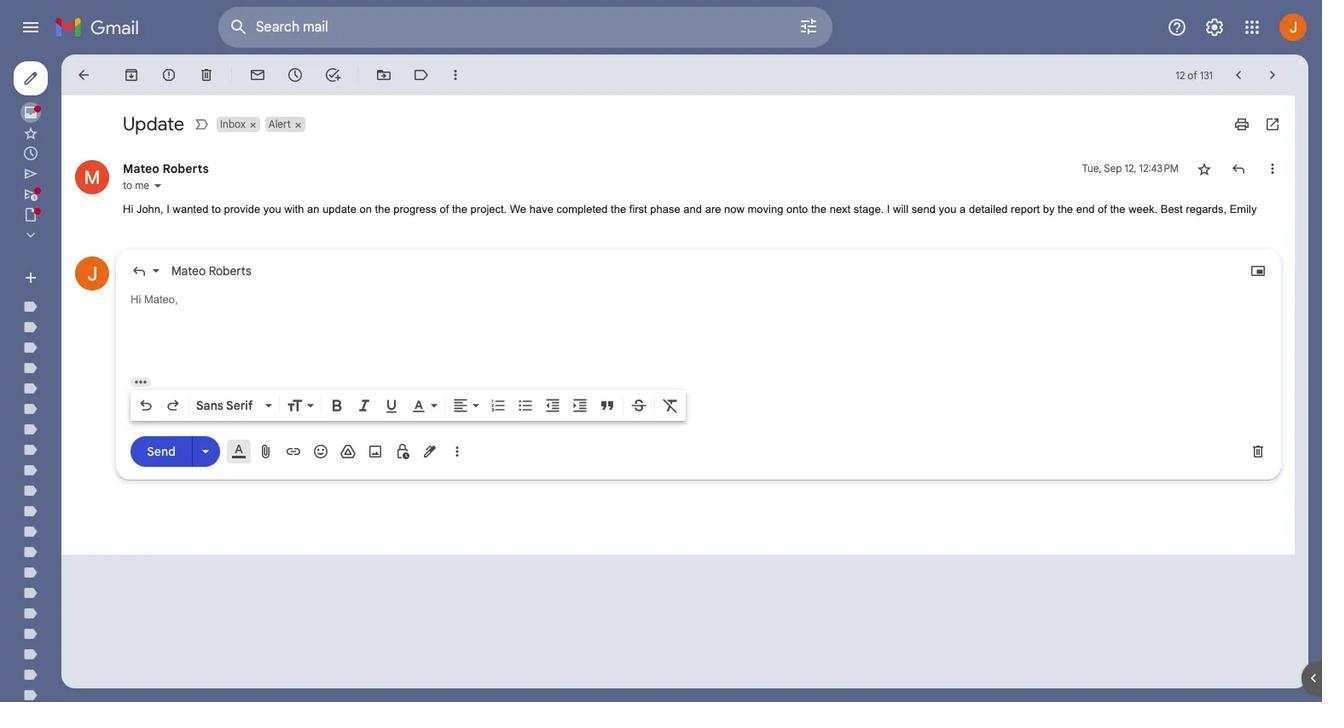 Task type: vqa. For each thing, say whether or not it's contained in the screenshot.
detailed at top
yes



Task type: locate. For each thing, give the bounding box(es) containing it.
roberts up show details 'image'
[[163, 161, 209, 177]]

emily
[[1230, 203, 1257, 216]]

0 horizontal spatial of
[[440, 203, 449, 216]]

delete image
[[198, 67, 215, 84]]

newer image
[[1230, 67, 1247, 84]]

bulleted list ‪(⌘⇧8)‬ image
[[517, 397, 534, 414]]

you left with
[[263, 203, 281, 216]]

tue,
[[1082, 162, 1102, 175]]

week.
[[1129, 203, 1158, 216]]

john,
[[136, 203, 164, 216]]

mateo
[[123, 161, 159, 177], [171, 263, 206, 278]]

hi mateo,
[[131, 293, 178, 306]]

of
[[1188, 69, 1197, 81], [440, 203, 449, 216], [1098, 203, 1107, 216]]

settings image
[[1204, 17, 1225, 38]]

1 horizontal spatial to
[[212, 203, 221, 216]]

update
[[323, 203, 356, 216]]

phase
[[650, 203, 680, 216]]

more send options image
[[197, 444, 214, 461]]

to
[[123, 179, 132, 192], [212, 203, 221, 216]]

send button
[[131, 437, 192, 467]]

stage.
[[854, 203, 884, 216]]

1 vertical spatial mateo
[[171, 263, 206, 278]]

mateo roberts
[[123, 161, 209, 177], [171, 263, 251, 278]]

strikethrough ‪(⌘⇧x)‬ image
[[630, 397, 647, 414]]

mateo up the me
[[123, 161, 159, 177]]

show trimmed content image
[[131, 377, 151, 387]]

tue, sep 12, 12:43 pm
[[1082, 162, 1179, 175]]

None search field
[[218, 7, 832, 48]]

mateo up mateo,
[[171, 263, 206, 278]]

0 horizontal spatial i
[[167, 203, 170, 216]]

you
[[263, 203, 281, 216], [939, 203, 957, 216]]

detailed
[[969, 203, 1008, 216]]

1 vertical spatial to
[[212, 203, 221, 216]]

to right wanted
[[212, 203, 221, 216]]

mateo roberts up show details 'image'
[[123, 161, 209, 177]]

1 horizontal spatial you
[[939, 203, 957, 216]]

sans serif option
[[193, 397, 262, 414]]

navigation
[[0, 55, 205, 703]]

snooze image
[[287, 67, 304, 84]]

are
[[705, 203, 721, 216]]

toggle confidential mode image
[[394, 443, 411, 460]]

the left week.
[[1110, 203, 1126, 216]]

insert link ‪(⌘k)‬ image
[[285, 443, 302, 460]]

more options image
[[452, 443, 462, 460]]

insert emoji ‪(⌘⇧2)‬ image
[[312, 443, 329, 460]]

hi john, i wanted to provide you with an update on the progress of the project. we have completed the first phase and are now moving onto the next stage. i will send you a detailed report by the end of the week. best regards, emily
[[123, 203, 1257, 216]]

the
[[375, 203, 390, 216], [452, 203, 467, 216], [611, 203, 626, 216], [811, 203, 827, 216], [1058, 203, 1073, 216], [1110, 203, 1126, 216]]

tue, sep 12, 12:43 pm cell
[[1082, 160, 1179, 177]]

i right john,
[[167, 203, 170, 216]]

to me
[[123, 179, 149, 192]]

project.
[[470, 203, 507, 216]]

with
[[284, 203, 304, 216]]

the right the on
[[375, 203, 390, 216]]

first
[[629, 203, 647, 216]]

discard draft ‪(⌘⇧d)‬ image
[[1250, 443, 1267, 460]]

undo ‪(⌘z)‬ image
[[137, 397, 154, 414]]

the right by
[[1058, 203, 1073, 216]]

regards,
[[1186, 203, 1227, 216]]

2 i from the left
[[887, 203, 890, 216]]

the left next
[[811, 203, 827, 216]]

0 vertical spatial mateo roberts
[[123, 161, 209, 177]]

i
[[167, 203, 170, 216], [887, 203, 890, 216]]

hi left mateo,
[[131, 293, 141, 306]]

0 vertical spatial to
[[123, 179, 132, 192]]

2 you from the left
[[939, 203, 957, 216]]

hi left john,
[[123, 203, 133, 216]]

6 the from the left
[[1110, 203, 1126, 216]]

support image
[[1167, 17, 1187, 38]]

provide
[[224, 203, 260, 216]]

by
[[1043, 203, 1055, 216]]

labels image
[[413, 67, 430, 84]]

1 the from the left
[[375, 203, 390, 216]]

the left first
[[611, 203, 626, 216]]

sans
[[196, 398, 223, 413]]

Search mail text field
[[256, 19, 751, 36]]

more image
[[447, 67, 464, 84]]

0 horizontal spatial you
[[263, 203, 281, 216]]

hi inside message body text box
[[131, 293, 141, 306]]

hi
[[123, 203, 133, 216], [131, 293, 141, 306]]

mateo roberts up mateo,
[[171, 263, 251, 278]]

of right end at the right
[[1098, 203, 1107, 216]]

of right progress
[[440, 203, 449, 216]]

back to inbox image
[[75, 67, 92, 84]]

have
[[529, 203, 553, 216]]

roberts
[[163, 161, 209, 177], [209, 263, 251, 278]]

update
[[123, 113, 184, 136]]

bold ‪(⌘b)‬ image
[[328, 397, 345, 414]]

0 vertical spatial hi
[[123, 203, 133, 216]]

1 horizontal spatial i
[[887, 203, 890, 216]]

me
[[135, 179, 149, 192]]

mateo,
[[144, 293, 178, 306]]

Not starred checkbox
[[1196, 160, 1213, 177]]

i left will
[[887, 203, 890, 216]]

progress
[[393, 203, 437, 216]]

0 horizontal spatial to
[[123, 179, 132, 192]]

of right 12
[[1188, 69, 1197, 81]]

4 the from the left
[[811, 203, 827, 216]]

to left the me
[[123, 179, 132, 192]]

mark as unread image
[[249, 67, 266, 84]]

inbox
[[220, 118, 246, 131]]

you left a
[[939, 203, 957, 216]]

older image
[[1264, 67, 1281, 84]]

roberts down provide
[[209, 263, 251, 278]]

1 vertical spatial hi
[[131, 293, 141, 306]]

0 horizontal spatial mateo
[[123, 161, 159, 177]]

the left the project.
[[452, 203, 467, 216]]

advanced search options image
[[792, 9, 826, 44]]

an
[[307, 203, 319, 216]]



Task type: describe. For each thing, give the bounding box(es) containing it.
sep
[[1104, 162, 1122, 175]]

we
[[510, 203, 526, 216]]

2 horizontal spatial of
[[1188, 69, 1197, 81]]

send
[[912, 203, 936, 216]]

12,
[[1125, 162, 1137, 175]]

hi for hi john, i wanted to provide you with an update on the progress of the project. we have completed the first phase and are now moving onto the next stage. i will send you a detailed report by the end of the week. best regards, emily
[[123, 203, 133, 216]]

wanted
[[173, 203, 209, 216]]

search mail image
[[223, 12, 254, 43]]

1 you from the left
[[263, 203, 281, 216]]

Message Body text field
[[131, 291, 1267, 364]]

archive image
[[123, 67, 140, 84]]

serif
[[226, 398, 253, 413]]

end
[[1076, 203, 1095, 216]]

hi for hi mateo,
[[131, 293, 141, 306]]

report spam image
[[160, 67, 177, 84]]

12
[[1176, 69, 1185, 81]]

3 the from the left
[[611, 203, 626, 216]]

1 vertical spatial roberts
[[209, 263, 251, 278]]

indent less ‪(⌘[)‬ image
[[544, 397, 561, 414]]

0 vertical spatial roberts
[[163, 161, 209, 177]]

12 of 131
[[1176, 69, 1213, 81]]

and
[[684, 203, 702, 216]]

now
[[724, 203, 745, 216]]

1 i from the left
[[167, 203, 170, 216]]

quote ‪(⌘⇧9)‬ image
[[599, 397, 616, 414]]

send
[[147, 444, 176, 460]]

main menu image
[[20, 17, 41, 38]]

onto
[[786, 203, 808, 216]]

alert
[[269, 118, 291, 131]]

inbox button
[[217, 117, 247, 132]]

a
[[960, 203, 966, 216]]

add to tasks image
[[324, 67, 341, 84]]

next
[[830, 203, 851, 216]]

1 horizontal spatial mateo
[[171, 263, 206, 278]]

sans serif
[[196, 398, 253, 413]]

underline ‪(⌘u)‬ image
[[383, 398, 400, 415]]

indent more ‪(⌘])‬ image
[[571, 397, 589, 414]]

insert files using drive image
[[339, 443, 357, 460]]

1 horizontal spatial of
[[1098, 203, 1107, 216]]

report
[[1011, 203, 1040, 216]]

on
[[360, 203, 372, 216]]

gmail image
[[55, 10, 148, 44]]

0 vertical spatial mateo
[[123, 161, 159, 177]]

1 vertical spatial mateo roberts
[[171, 263, 251, 278]]

131
[[1200, 69, 1213, 81]]

move to image
[[375, 67, 392, 84]]

italic ‪(⌘i)‬ image
[[356, 397, 373, 414]]

2 the from the left
[[452, 203, 467, 216]]

redo ‪(⌘y)‬ image
[[165, 397, 182, 414]]

numbered list ‪(⌘⇧7)‬ image
[[490, 397, 507, 414]]

insert signature image
[[421, 443, 438, 460]]

alert button
[[265, 117, 293, 132]]

completed
[[557, 203, 608, 216]]

formatting options toolbar
[[131, 390, 686, 421]]

insert photo image
[[367, 443, 384, 460]]

show details image
[[153, 181, 163, 191]]

remove formatting ‪(⌘\)‬ image
[[662, 397, 679, 414]]

will
[[893, 203, 909, 216]]

5 the from the left
[[1058, 203, 1073, 216]]

best
[[1161, 203, 1183, 216]]

12:43 pm
[[1139, 162, 1179, 175]]

attach files image
[[258, 443, 275, 460]]

type of response image
[[131, 262, 148, 279]]

moving
[[748, 203, 783, 216]]



